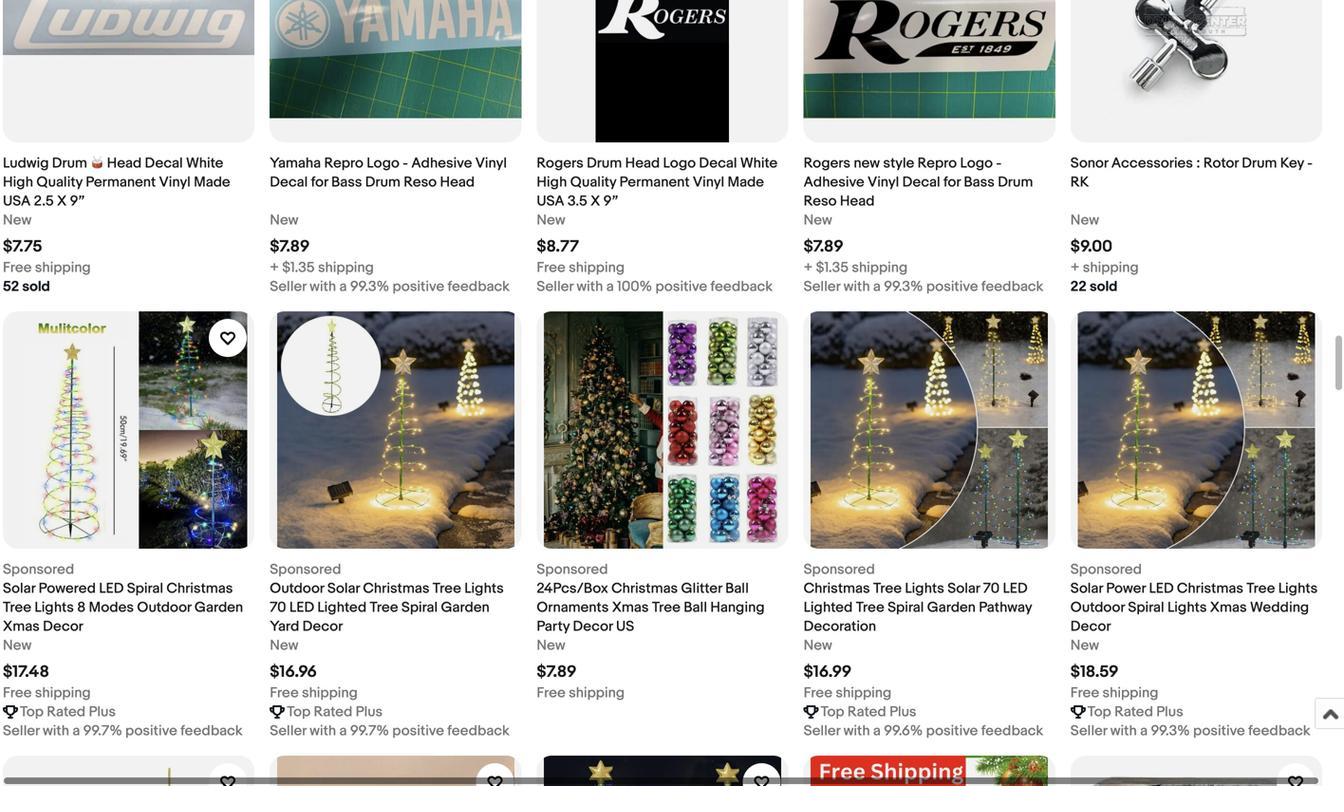 Task type: describe. For each thing, give the bounding box(es) containing it.
decal inside ludwig drum 🥁 head decal white high quality permanent vinyl made usa 2.5 x 9" new $7.75 free shipping 52 sold
[[145, 155, 183, 172]]

sold inside ludwig drum 🥁 head decal white high quality permanent vinyl made usa 2.5 x 9" new $7.75 free shipping 52 sold
[[22, 278, 50, 295]]

70 inside sponsored christmas tree lights solar 70 led lighted tree spiral garden pathway decoration new $16.99 free shipping
[[984, 580, 1000, 597]]

1 horizontal spatial seller with a 99.3% positive feedback text field
[[1071, 722, 1311, 741]]

led inside sponsored christmas tree lights solar 70 led lighted tree spiral garden pathway decoration new $16.99 free shipping
[[1003, 580, 1028, 597]]

tree inside sponsored solar powered led spiral christmas tree lights 8 modes outdoor garden xmas decor new $17.48 free shipping
[[3, 599, 31, 616]]

spiral inside sponsored christmas tree lights solar 70 led lighted tree spiral garden pathway decoration new $16.99 free shipping
[[888, 599, 924, 616]]

:
[[1197, 155, 1201, 172]]

shipping inside the sponsored solar power led christmas tree lights outdoor spiral lights xmas wedding decor new $18.59 free shipping
[[1103, 685, 1159, 702]]

rotor
[[1204, 155, 1239, 172]]

head inside 'rogers new style repro logo - adhesive vinyl decal for bass drum reso head new $7.89 + $1.35 shipping seller with a 99.3% positive feedback'
[[840, 193, 875, 210]]

for inside the yamaha repro logo - adhesive vinyl decal for bass drum reso head
[[311, 174, 328, 191]]

outdoor inside the sponsored outdoor solar christmas tree lights 70 led lighted tree spiral garden yard decor new $16.96 free shipping
[[270, 580, 324, 597]]

sponsored text field for $17.48
[[3, 560, 74, 579]]

head inside ludwig drum 🥁 head decal white high quality permanent vinyl made usa 2.5 x 9" new $7.75 free shipping 52 sold
[[107, 155, 142, 172]]

solar inside sponsored christmas tree lights solar 70 led lighted tree spiral garden pathway decoration new $16.99 free shipping
[[948, 580, 980, 597]]

logo inside rogers drum head logo decal white high quality permanent vinyl made usa 3.5 x 9" new $8.77 free shipping seller with a 100% positive feedback
[[663, 155, 696, 172]]

adhesive inside 'rogers new style repro logo - adhesive vinyl decal for bass drum reso head new $7.89 + $1.35 shipping seller with a 99.3% positive feedback'
[[804, 174, 865, 191]]

shipping inside the sponsored outdoor solar christmas tree lights 70 led lighted tree spiral garden yard decor new $16.96 free shipping
[[302, 685, 358, 702]]

led inside the sponsored solar power led christmas tree lights outdoor spiral lights xmas wedding decor new $18.59 free shipping
[[1149, 580, 1174, 597]]

99.3% inside 'rogers new style repro logo - adhesive vinyl decal for bass drum reso head new $7.89 + $1.35 shipping seller with a 99.3% positive feedback'
[[884, 278, 923, 295]]

style
[[884, 155, 915, 172]]

top rated plus text field for $18.59
[[1088, 703, 1184, 722]]

led inside the sponsored outdoor solar christmas tree lights 70 led lighted tree spiral garden yard decor new $16.96 free shipping
[[290, 599, 314, 616]]

free shipping text field for $18.59
[[1071, 684, 1159, 703]]

party
[[537, 618, 570, 635]]

logo inside 'rogers new style repro logo - adhesive vinyl decal for bass drum reso head new $7.89 + $1.35 shipping seller with a 99.3% positive feedback'
[[961, 155, 993, 172]]

yard
[[270, 618, 299, 635]]

drum inside 'rogers new style repro logo - adhesive vinyl decal for bass drum reso head new $7.89 + $1.35 shipping seller with a 99.3% positive feedback'
[[998, 174, 1033, 191]]

modes
[[89, 599, 134, 616]]

decor inside sponsored solar powered led spiral christmas tree lights 8 modes outdoor garden xmas decor new $17.48 free shipping
[[43, 618, 83, 635]]

feedback inside "text box"
[[982, 723, 1044, 740]]

8
[[77, 599, 86, 616]]

top for $18.59
[[1088, 704, 1112, 721]]

top rated plus text field for $16.96
[[287, 703, 383, 722]]

- inside 'rogers new style repro logo - adhesive vinyl decal for bass drum reso head new $7.89 + $1.35 shipping seller with a 99.3% positive feedback'
[[996, 155, 1002, 172]]

$7.89 text field for new
[[804, 237, 844, 257]]

plus for $17.48
[[89, 704, 116, 721]]

a inside rogers drum head logo decal white high quality permanent vinyl made usa 3.5 x 9" new $8.77 free shipping seller with a 100% positive feedback
[[607, 278, 614, 295]]

usa for $8.77
[[537, 193, 565, 210]]

new inside new $7.89 + $1.35 shipping seller with a 99.3% positive feedback
[[270, 212, 299, 229]]

a inside 'rogers new style repro logo - adhesive vinyl decal for bass drum reso head new $7.89 + $1.35 shipping seller with a 99.3% positive feedback'
[[874, 278, 881, 295]]

permanent for $8.77
[[620, 174, 690, 191]]

shipping inside new $7.89 + $1.35 shipping seller with a 99.3% positive feedback
[[318, 259, 374, 276]]

free shipping text field for $16.96
[[270, 684, 358, 703]]

plus for $18.59
[[1157, 704, 1184, 721]]

2.5
[[34, 193, 54, 210]]

22
[[1071, 278, 1087, 295]]

shipping inside rogers drum head logo decal white high quality permanent vinyl made usa 3.5 x 9" new $8.77 free shipping seller with a 100% positive feedback
[[569, 259, 625, 276]]

bass inside the yamaha repro logo - adhesive vinyl decal for bass drum reso head
[[331, 174, 362, 191]]

$16.99
[[804, 662, 852, 682]]

rated for $18.59
[[1115, 704, 1154, 721]]

usa for $7.75
[[3, 193, 31, 210]]

new text field for $18.59
[[1071, 636, 1100, 655]]

+ $1.35 shipping text field
[[804, 258, 908, 277]]

decal inside 'rogers new style repro logo - adhesive vinyl decal for bass drum reso head new $7.89 + $1.35 shipping seller with a 99.3% positive feedback'
[[903, 174, 941, 191]]

feedback inside 'rogers new style repro logo - adhesive vinyl decal for bass drum reso head new $7.89 + $1.35 shipping seller with a 99.3% positive feedback'
[[982, 278, 1044, 295]]

outdoor inside sponsored solar powered led spiral christmas tree lights 8 modes outdoor garden xmas decor new $17.48 free shipping
[[137, 599, 191, 616]]

feedback inside text field
[[1249, 723, 1311, 740]]

vinyl inside the yamaha repro logo - adhesive vinyl decal for bass drum reso head
[[475, 155, 507, 172]]

spiral inside sponsored solar powered led spiral christmas tree lights 8 modes outdoor garden xmas decor new $17.48 free shipping
[[127, 580, 163, 597]]

rogers for $7.89
[[804, 155, 851, 172]]

sponsored 24pcs/box christmas glitter ball ornaments xmas tree ball hanging party decor us new $7.89 free shipping
[[537, 561, 765, 702]]

high for $7.75
[[3, 174, 33, 191]]

free inside rogers drum head logo decal white high quality permanent vinyl made usa 3.5 x 9" new $8.77 free shipping seller with a 100% positive feedback
[[537, 259, 566, 276]]

sponsored text field for $16.99
[[804, 560, 875, 579]]

new text field for $17.48
[[3, 636, 32, 655]]

new text field for $7.75
[[3, 211, 32, 230]]

lights inside sponsored solar powered led spiral christmas tree lights 8 modes outdoor garden xmas decor new $17.48 free shipping
[[35, 599, 74, 616]]

new text field for middle $7.89 text field
[[537, 636, 566, 655]]

new text field for the $16.96 text box
[[270, 636, 299, 655]]

seller with a 99.7% positive feedback text field for $17.48
[[3, 722, 243, 741]]

$1.35 inside new $7.89 + $1.35 shipping seller with a 99.3% positive feedback
[[282, 259, 315, 276]]

spiral inside the sponsored solar power led christmas tree lights outdoor spiral lights xmas wedding decor new $18.59 free shipping
[[1129, 599, 1165, 616]]

sponsored inside sponsored 24pcs/box christmas glitter ball ornaments xmas tree ball hanging party decor us new $7.89 free shipping
[[537, 561, 608, 578]]

new inside sponsored 24pcs/box christmas glitter ball ornaments xmas tree ball hanging party decor us new $7.89 free shipping
[[537, 637, 566, 654]]

shipping inside ludwig drum 🥁 head decal white high quality permanent vinyl made usa 2.5 x 9" new $7.75 free shipping 52 sold
[[35, 259, 91, 276]]

- inside the yamaha repro logo - adhesive vinyl decal for bass drum reso head
[[403, 155, 408, 172]]

high for $8.77
[[537, 174, 567, 191]]

drum inside ludwig drum 🥁 head decal white high quality permanent vinyl made usa 2.5 x 9" new $7.75 free shipping 52 sold
[[52, 155, 87, 172]]

top rated plus for $17.48
[[20, 704, 116, 721]]

a inside text field
[[1141, 723, 1148, 740]]

rogers for new
[[537, 155, 584, 172]]

positive inside seller with a 99.6% positive feedback "text box"
[[927, 723, 978, 740]]

free shipping text field for $17.48
[[3, 684, 91, 703]]

top for $17.48
[[20, 704, 44, 721]]

99.3% inside text field
[[1151, 723, 1191, 740]]

+ shipping text field
[[1071, 258, 1139, 277]]

positive inside seller with a 99.3% positive feedback text field
[[1194, 723, 1246, 740]]

decoration
[[804, 618, 877, 635]]

seller inside new $7.89 + $1.35 shipping seller with a 99.3% positive feedback
[[270, 278, 307, 295]]

feedback inside rogers drum head logo decal white high quality permanent vinyl made usa 3.5 x 9" new $8.77 free shipping seller with a 100% positive feedback
[[711, 278, 773, 295]]

new
[[854, 155, 880, 172]]

0 horizontal spatial ball
[[684, 599, 707, 616]]

lighted inside the sponsored outdoor solar christmas tree lights 70 led lighted tree spiral garden yard decor new $16.96 free shipping
[[318, 599, 367, 616]]

top for $16.99
[[821, 704, 845, 721]]

seller with a 99.7% positive feedback for $17.48
[[3, 723, 243, 740]]

sponsored for $18.59
[[1071, 561, 1142, 578]]

garden for $17.48
[[195, 599, 243, 616]]

$16.99 text field
[[804, 662, 852, 682]]

free inside the sponsored outdoor solar christmas tree lights 70 led lighted tree spiral garden yard decor new $16.96 free shipping
[[270, 685, 299, 702]]

$7.75
[[3, 237, 42, 257]]

drum inside rogers drum head logo decal white high quality permanent vinyl made usa 3.5 x 9" new $8.77 free shipping seller with a 100% positive feedback
[[587, 155, 622, 172]]

made for $8.77
[[728, 174, 764, 191]]

🥁
[[90, 155, 104, 172]]

with inside new $7.89 + $1.35 shipping seller with a 99.3% positive feedback
[[310, 278, 336, 295]]

+ $1.35 shipping text field
[[270, 258, 374, 277]]

free inside sponsored solar powered led spiral christmas tree lights 8 modes outdoor garden xmas decor new $17.48 free shipping
[[3, 685, 32, 702]]

glitter
[[681, 580, 722, 597]]

1 horizontal spatial $7.89 text field
[[537, 662, 577, 682]]

+ inside 'rogers new style repro logo - adhesive vinyl decal for bass drum reso head new $7.89 + $1.35 shipping seller with a 99.3% positive feedback'
[[804, 259, 813, 276]]

$16.96
[[270, 662, 317, 682]]

sponsored solar power led christmas tree lights outdoor spiral lights xmas wedding decor new $18.59 free shipping
[[1071, 561, 1318, 702]]

$7.89 inside new $7.89 + $1.35 shipping seller with a 99.3% positive feedback
[[270, 237, 310, 257]]

feedback inside new $7.89 + $1.35 shipping seller with a 99.3% positive feedback
[[448, 278, 510, 295]]

key
[[1281, 155, 1305, 172]]

hanging
[[711, 599, 765, 616]]

new $9.00 + shipping 22 sold
[[1071, 212, 1139, 295]]

permanent for $7.75
[[86, 174, 156, 191]]

22 sold text field
[[1071, 277, 1118, 296]]

white for $8.77
[[741, 155, 778, 172]]

seller inside "text box"
[[804, 723, 841, 740]]

99.3% inside new $7.89 + $1.35 shipping seller with a 99.3% positive feedback
[[350, 278, 389, 295]]

seller with a 99.6% positive feedback
[[804, 723, 1044, 740]]

sponsored solar powered led spiral christmas tree lights 8 modes outdoor garden xmas decor new $17.48 free shipping
[[3, 561, 243, 702]]

x for $7.75
[[57, 193, 67, 210]]

yamaha repro logo - adhesive vinyl decal for bass drum reso head
[[270, 155, 507, 191]]

power
[[1107, 580, 1146, 597]]

$18.59 text field
[[1071, 662, 1119, 682]]

with inside 'rogers new style repro logo - adhesive vinyl decal for bass drum reso head new $7.89 + $1.35 shipping seller with a 99.3% positive feedback'
[[844, 278, 870, 295]]

quality for $8.77
[[571, 174, 617, 191]]

for inside 'rogers new style repro logo - adhesive vinyl decal for bass drum reso head new $7.89 + $1.35 shipping seller with a 99.3% positive feedback'
[[944, 174, 961, 191]]

seller inside rogers drum head logo decal white high quality permanent vinyl made usa 3.5 x 9" new $8.77 free shipping seller with a 100% positive feedback
[[537, 278, 574, 295]]

free shipping text field for $7.89
[[537, 684, 625, 703]]

sponsored text field for $18.59
[[1071, 560, 1142, 579]]

repro inside the yamaha repro logo - adhesive vinyl decal for bass drum reso head
[[324, 155, 364, 172]]

with down '$16.96'
[[310, 723, 336, 740]]

new inside sponsored solar powered led spiral christmas tree lights 8 modes outdoor garden xmas decor new $17.48 free shipping
[[3, 637, 32, 654]]

with down $17.48
[[43, 723, 69, 740]]

garden inside sponsored christmas tree lights solar 70 led lighted tree spiral garden pathway decoration new $16.99 free shipping
[[927, 599, 976, 616]]

sponsored for $16.99
[[804, 561, 875, 578]]

top rated plus text field for $17.48
[[20, 703, 116, 722]]

24pcs/box
[[537, 580, 608, 597]]

seller down $17.48
[[3, 723, 40, 740]]

solar inside the sponsored outdoor solar christmas tree lights 70 led lighted tree spiral garden yard decor new $16.96 free shipping
[[327, 580, 360, 597]]

vinyl inside ludwig drum 🥁 head decal white high quality permanent vinyl made usa 2.5 x 9" new $7.75 free shipping 52 sold
[[159, 174, 191, 191]]



Task type: locate. For each thing, give the bounding box(es) containing it.
new inside the sponsored solar power led christmas tree lights outdoor spiral lights xmas wedding decor new $18.59 free shipping
[[1071, 637, 1100, 654]]

3 top rated plus from the left
[[821, 704, 917, 721]]

2 sponsored from the left
[[270, 561, 341, 578]]

1 sponsored text field from the left
[[3, 560, 74, 579]]

$7.89 up + $1.35 shipping text box
[[270, 237, 310, 257]]

shipping inside sponsored solar powered led spiral christmas tree lights 8 modes outdoor garden xmas decor new $17.48 free shipping
[[35, 685, 91, 702]]

lights
[[465, 580, 504, 597], [905, 580, 945, 597], [1279, 580, 1318, 597], [35, 599, 74, 616], [1168, 599, 1207, 616]]

1 rogers from the left
[[537, 155, 584, 172]]

100%
[[617, 278, 653, 295]]

Seller with a 100% positive feedback text field
[[537, 277, 773, 296]]

new up $7.75
[[3, 212, 32, 229]]

made inside ludwig drum 🥁 head decal white high quality permanent vinyl made usa 2.5 x 9" new $7.75 free shipping 52 sold
[[194, 174, 230, 191]]

led inside sponsored solar powered led spiral christmas tree lights 8 modes outdoor garden xmas decor new $17.48 free shipping
[[99, 580, 124, 597]]

- left sonor
[[996, 155, 1002, 172]]

made inside rogers drum head logo decal white high quality permanent vinyl made usa 3.5 x 9" new $8.77 free shipping seller with a 100% positive feedback
[[728, 174, 764, 191]]

0 horizontal spatial -
[[403, 155, 408, 172]]

1 horizontal spatial outdoor
[[270, 580, 324, 597]]

2 quality from the left
[[571, 174, 617, 191]]

ball down glitter
[[684, 599, 707, 616]]

- inside sonor accessories : rotor drum key - rk
[[1308, 155, 1313, 172]]

1 solar from the left
[[3, 580, 35, 597]]

1 repro from the left
[[324, 155, 364, 172]]

2 sponsored text field from the left
[[537, 560, 608, 579]]

1 horizontal spatial 99.7%
[[350, 723, 389, 740]]

top rated plus for $16.96
[[287, 704, 383, 721]]

xmas up "us"
[[612, 599, 649, 616]]

2 logo from the left
[[663, 155, 696, 172]]

xmas inside sponsored solar powered led spiral christmas tree lights 8 modes outdoor garden xmas decor new $17.48 free shipping
[[3, 618, 40, 635]]

4 christmas from the left
[[804, 580, 870, 597]]

2 horizontal spatial xmas
[[1211, 599, 1247, 616]]

high
[[3, 174, 33, 191], [537, 174, 567, 191]]

usa inside ludwig drum 🥁 head decal white high quality permanent vinyl made usa 2.5 x 9" new $7.75 free shipping 52 sold
[[3, 193, 31, 210]]

$16.96 text field
[[270, 662, 317, 682]]

ornaments
[[537, 599, 609, 616]]

repro inside 'rogers new style repro logo - adhesive vinyl decal for bass drum reso head new $7.89 + $1.35 shipping seller with a 99.3% positive feedback'
[[918, 155, 957, 172]]

positive
[[393, 278, 445, 295], [656, 278, 708, 295], [927, 278, 979, 295], [125, 723, 177, 740], [392, 723, 444, 740], [927, 723, 978, 740], [1194, 723, 1246, 740]]

$7.89 text field for $7.89
[[270, 237, 310, 257]]

70 up pathway
[[984, 580, 1000, 597]]

x for $8.77
[[591, 193, 600, 210]]

new down yard
[[270, 637, 299, 654]]

rated for $17.48
[[47, 704, 86, 721]]

$7.89
[[270, 237, 310, 257], [804, 237, 844, 257], [537, 662, 577, 682]]

white for $7.75
[[186, 155, 223, 172]]

New text field
[[3, 211, 32, 230], [537, 211, 566, 230], [1071, 211, 1100, 230], [3, 636, 32, 655], [804, 636, 833, 655], [1071, 636, 1100, 655]]

sponsored text field up 24pcs/box
[[537, 560, 608, 579]]

free inside sponsored christmas tree lights solar 70 led lighted tree spiral garden pathway decoration new $16.99 free shipping
[[804, 685, 833, 702]]

plus for $16.96
[[356, 704, 383, 721]]

rogers drum head logo decal white high quality permanent vinyl made usa 3.5 x 9" new $8.77 free shipping seller with a 100% positive feedback
[[537, 155, 778, 295]]

rated for $16.96
[[314, 704, 353, 721]]

repro
[[324, 155, 364, 172], [918, 155, 957, 172]]

free down party
[[537, 685, 566, 702]]

decal inside the yamaha repro logo - adhesive vinyl decal for bass drum reso head
[[270, 174, 308, 191]]

free shipping text field down $17.48
[[3, 684, 91, 703]]

sponsored inside sponsored solar powered led spiral christmas tree lights 8 modes outdoor garden xmas decor new $17.48 free shipping
[[3, 561, 74, 578]]

1 horizontal spatial $1.35
[[816, 259, 849, 276]]

decor
[[43, 618, 83, 635], [303, 618, 343, 635], [573, 618, 613, 635], [1071, 618, 1112, 635]]

usa left 2.5
[[3, 193, 31, 210]]

Sponsored text field
[[270, 560, 341, 579], [804, 560, 875, 579], [1071, 560, 1142, 579]]

top down $17.48
[[20, 704, 44, 721]]

$18.59
[[1071, 662, 1119, 682]]

top rated plus text field up 99.6%
[[821, 703, 917, 722]]

xmas left wedding
[[1211, 599, 1247, 616]]

sponsored text field up yard
[[270, 560, 341, 579]]

wedding
[[1251, 599, 1310, 616]]

ball
[[726, 580, 749, 597], [684, 599, 707, 616]]

decal
[[145, 155, 183, 172], [699, 155, 737, 172], [270, 174, 308, 191], [903, 174, 941, 191]]

2 9" from the left
[[604, 193, 619, 210]]

$7.89 text field
[[270, 237, 310, 257], [804, 237, 844, 257], [537, 662, 577, 682]]

new inside sponsored christmas tree lights solar 70 led lighted tree spiral garden pathway decoration new $16.99 free shipping
[[804, 637, 833, 654]]

head inside rogers drum head logo decal white high quality permanent vinyl made usa 3.5 x 9" new $8.77 free shipping seller with a 100% positive feedback
[[625, 155, 660, 172]]

1 rated from the left
[[47, 704, 86, 721]]

1 horizontal spatial repro
[[918, 155, 957, 172]]

with down + $1.35 shipping text box
[[310, 278, 336, 295]]

free shipping text field down $8.77
[[537, 258, 625, 277]]

1 horizontal spatial sponsored text field
[[537, 560, 608, 579]]

sponsored text field for $7.89
[[537, 560, 608, 579]]

free down $18.59
[[1071, 685, 1100, 702]]

drum inside the yamaha repro logo - adhesive vinyl decal for bass drum reso head
[[365, 174, 401, 191]]

new $7.89 + $1.35 shipping seller with a 99.3% positive feedback
[[270, 212, 510, 295]]

pathway
[[979, 599, 1032, 616]]

head
[[107, 155, 142, 172], [625, 155, 660, 172], [440, 174, 475, 191], [840, 193, 875, 210]]

seller down + $1.35 shipping text field
[[804, 278, 841, 295]]

new text field for $8.77
[[537, 211, 566, 230]]

0 horizontal spatial for
[[311, 174, 328, 191]]

ludwig
[[3, 155, 49, 172]]

2 free shipping text field from the left
[[804, 684, 892, 703]]

70
[[984, 580, 1000, 597], [270, 599, 286, 616]]

0 horizontal spatial 99.3%
[[350, 278, 389, 295]]

permanent
[[86, 174, 156, 191], [620, 174, 690, 191]]

$1.35 inside 'rogers new style repro logo - adhesive vinyl decal for bass drum reso head new $7.89 + $1.35 shipping seller with a 99.3% positive feedback'
[[816, 259, 849, 276]]

4 decor from the left
[[1071, 618, 1112, 635]]

lighted inside sponsored christmas tree lights solar 70 led lighted tree spiral garden pathway decoration new $16.99 free shipping
[[804, 599, 853, 616]]

0 horizontal spatial xmas
[[3, 618, 40, 635]]

0 horizontal spatial permanent
[[86, 174, 156, 191]]

99.7% for $16.96
[[350, 723, 389, 740]]

0 vertical spatial ball
[[726, 580, 749, 597]]

a inside new $7.89 + $1.35 shipping seller with a 99.3% positive feedback
[[340, 278, 347, 295]]

top down $18.59
[[1088, 704, 1112, 721]]

repro right style
[[918, 155, 957, 172]]

plus for $16.99
[[890, 704, 917, 721]]

top down $16.99
[[821, 704, 845, 721]]

for
[[311, 174, 328, 191], [944, 174, 961, 191]]

drum left key
[[1242, 155, 1278, 172]]

free down the $16.96 text box
[[270, 685, 299, 702]]

tree
[[433, 580, 461, 597], [874, 580, 902, 597], [1247, 580, 1276, 597], [3, 599, 31, 616], [370, 599, 398, 616], [652, 599, 681, 616], [856, 599, 885, 616]]

1 horizontal spatial 99.3%
[[884, 278, 923, 295]]

0 horizontal spatial 99.7%
[[83, 723, 122, 740]]

1 top rated plus text field from the left
[[20, 703, 116, 722]]

0 horizontal spatial garden
[[195, 599, 243, 616]]

Seller with a 99.6% positive feedback text field
[[804, 722, 1044, 741]]

x right 3.5
[[591, 193, 600, 210]]

9" inside ludwig drum 🥁 head decal white high quality permanent vinyl made usa 2.5 x 9" new $7.75 free shipping 52 sold
[[70, 193, 85, 210]]

solar
[[3, 580, 35, 597], [327, 580, 360, 597], [948, 580, 980, 597], [1071, 580, 1103, 597]]

drum left the rk
[[998, 174, 1033, 191]]

seller down $18.59
[[1071, 723, 1108, 740]]

with left 100% on the top of page
[[577, 278, 603, 295]]

new text field up + $1.35 shipping text field
[[804, 211, 833, 230]]

1 free shipping text field from the left
[[270, 684, 358, 703]]

rogers left new
[[804, 155, 851, 172]]

yamaha
[[270, 155, 321, 172]]

4 top from the left
[[1088, 704, 1112, 721]]

1 - from the left
[[403, 155, 408, 172]]

vinyl inside 'rogers new style repro logo - adhesive vinyl decal for bass drum reso head new $7.89 + $1.35 shipping seller with a 99.3% positive feedback'
[[868, 174, 900, 191]]

new text field for $7.89 text field for $7.89
[[270, 211, 299, 230]]

0 horizontal spatial free shipping text field
[[270, 684, 358, 703]]

new
[[3, 212, 32, 229], [270, 212, 299, 229], [537, 212, 566, 229], [804, 212, 833, 229], [1071, 212, 1100, 229], [3, 637, 32, 654], [270, 637, 299, 654], [537, 637, 566, 654], [804, 637, 833, 654], [1071, 637, 1100, 654]]

$7.89 up + $1.35 shipping text field
[[804, 237, 844, 257]]

1 horizontal spatial logo
[[663, 155, 696, 172]]

new inside the sponsored outdoor solar christmas tree lights 70 led lighted tree spiral garden yard decor new $16.96 free shipping
[[270, 637, 299, 654]]

adhesive inside the yamaha repro logo - adhesive vinyl decal for bass drum reso head
[[411, 155, 472, 172]]

0 horizontal spatial white
[[186, 155, 223, 172]]

with
[[310, 278, 336, 295], [577, 278, 603, 295], [844, 278, 870, 295], [43, 723, 69, 740], [310, 723, 336, 740], [844, 723, 870, 740], [1111, 723, 1137, 740]]

1 top from the left
[[20, 704, 44, 721]]

new up $16.99 text box
[[804, 637, 833, 654]]

rated down $17.48
[[47, 704, 86, 721]]

70 up yard
[[270, 599, 286, 616]]

free
[[3, 259, 32, 276], [537, 259, 566, 276], [3, 685, 32, 702], [270, 685, 299, 702], [537, 685, 566, 702], [804, 685, 833, 702], [1071, 685, 1100, 702]]

1 horizontal spatial xmas
[[612, 599, 649, 616]]

new text field up $17.48
[[3, 636, 32, 655]]

new down yamaha
[[270, 212, 299, 229]]

0 horizontal spatial high
[[3, 174, 33, 191]]

2 horizontal spatial sponsored text field
[[1071, 560, 1142, 579]]

1 horizontal spatial free shipping text field
[[804, 684, 892, 703]]

plus down the sponsored outdoor solar christmas tree lights 70 led lighted tree spiral garden yard decor new $16.96 free shipping
[[356, 704, 383, 721]]

2 plus from the left
[[356, 704, 383, 721]]

xmas inside the sponsored solar power led christmas tree lights outdoor spiral lights xmas wedding decor new $18.59 free shipping
[[1211, 599, 1247, 616]]

2 usa from the left
[[537, 193, 565, 210]]

outdoor up yard
[[270, 580, 324, 597]]

new up '$18.59' text field
[[1071, 637, 1100, 654]]

drum up new $7.89 + $1.35 shipping seller with a 99.3% positive feedback
[[365, 174, 401, 191]]

$17.48
[[3, 662, 49, 682]]

1 horizontal spatial bass
[[964, 174, 995, 191]]

0 horizontal spatial rogers
[[537, 155, 584, 172]]

new inside rogers drum head logo decal white high quality permanent vinyl made usa 3.5 x 9" new $8.77 free shipping seller with a 100% positive feedback
[[537, 212, 566, 229]]

reso inside 'rogers new style repro logo - adhesive vinyl decal for bass drum reso head new $7.89 + $1.35 shipping seller with a 99.3% positive feedback'
[[804, 193, 837, 210]]

0 horizontal spatial logo
[[367, 155, 400, 172]]

outdoor inside the sponsored solar power led christmas tree lights outdoor spiral lights xmas wedding decor new $18.59 free shipping
[[1071, 599, 1125, 616]]

2 horizontal spatial $7.89 text field
[[804, 237, 844, 257]]

sponsored text field up powered
[[3, 560, 74, 579]]

1 horizontal spatial seller with a 99.7% positive feedback
[[270, 723, 510, 740]]

1 vertical spatial reso
[[804, 193, 837, 210]]

+ for $9.00
[[1071, 259, 1080, 276]]

3.5
[[568, 193, 588, 210]]

1 vertical spatial adhesive
[[804, 174, 865, 191]]

top rated plus for $16.99
[[821, 704, 917, 721]]

2 - from the left
[[996, 155, 1002, 172]]

3 garden from the left
[[927, 599, 976, 616]]

3 sponsored text field from the left
[[1071, 560, 1142, 579]]

+ for $7.89
[[270, 259, 279, 276]]

1 horizontal spatial +
[[804, 259, 813, 276]]

2 top from the left
[[287, 704, 311, 721]]

99.6%
[[884, 723, 923, 740]]

christmas inside the sponsored outdoor solar christmas tree lights 70 led lighted tree spiral garden yard decor new $16.96 free shipping
[[363, 580, 430, 597]]

1 horizontal spatial for
[[944, 174, 961, 191]]

1 bass from the left
[[331, 174, 362, 191]]

shipping inside "new $9.00 + shipping 22 sold"
[[1083, 259, 1139, 276]]

0 horizontal spatial +
[[270, 259, 279, 276]]

shipping inside sponsored christmas tree lights solar 70 led lighted tree spiral garden pathway decoration new $16.99 free shipping
[[836, 685, 892, 702]]

accessories
[[1112, 155, 1194, 172]]

2 rogers from the left
[[804, 155, 851, 172]]

2 horizontal spatial -
[[1308, 155, 1313, 172]]

0 horizontal spatial lighted
[[318, 599, 367, 616]]

9" inside rogers drum head logo decal white high quality permanent vinyl made usa 3.5 x 9" new $8.77 free shipping seller with a 100% positive feedback
[[604, 193, 619, 210]]

new text field down party
[[537, 636, 566, 655]]

99.7% for $17.48
[[83, 723, 122, 740]]

shipping inside sponsored 24pcs/box christmas glitter ball ornaments xmas tree ball hanging party decor us new $7.89 free shipping
[[569, 685, 625, 702]]

new text field down yard
[[270, 636, 299, 655]]

0 horizontal spatial $7.89 text field
[[270, 237, 310, 257]]

top rated plus text field for $16.99
[[821, 703, 917, 722]]

top down the $16.96 text box
[[287, 704, 311, 721]]

led up yard
[[290, 599, 314, 616]]

0 horizontal spatial sponsored text field
[[270, 560, 341, 579]]

0 horizontal spatial quality
[[36, 174, 83, 191]]

5 christmas from the left
[[1177, 580, 1244, 597]]

0 horizontal spatial 9"
[[70, 193, 85, 210]]

with inside "text box"
[[844, 723, 870, 740]]

1 christmas from the left
[[166, 580, 233, 597]]

1 garden from the left
[[195, 599, 243, 616]]

2 sponsored text field from the left
[[804, 560, 875, 579]]

1 horizontal spatial quality
[[571, 174, 617, 191]]

sponsored outdoor solar christmas tree lights 70 led lighted tree spiral garden yard decor new $16.96 free shipping
[[270, 561, 504, 702]]

sponsored text field for new
[[270, 560, 341, 579]]

spiral
[[127, 580, 163, 597], [402, 599, 438, 616], [888, 599, 924, 616], [1129, 599, 1165, 616]]

sold inside "new $9.00 + shipping 22 sold"
[[1090, 278, 1118, 295]]

new text field for $9.00
[[1071, 211, 1100, 230]]

0 horizontal spatial 70
[[270, 599, 286, 616]]

1 seller with a 99.7% positive feedback from the left
[[3, 723, 243, 740]]

sponsored up yard
[[270, 561, 341, 578]]

0 horizontal spatial seller with a 99.7% positive feedback
[[3, 723, 243, 740]]

rogers inside 'rogers new style repro logo - adhesive vinyl decal for bass drum reso head new $7.89 + $1.35 shipping seller with a 99.3% positive feedback'
[[804, 155, 851, 172]]

1 sponsored from the left
[[3, 561, 74, 578]]

seller with a 99.3% positive feedback
[[1071, 723, 1311, 740]]

1 horizontal spatial $7.89
[[537, 662, 577, 682]]

1 horizontal spatial x
[[591, 193, 600, 210]]

seller down '$16.96'
[[270, 723, 307, 740]]

garden
[[195, 599, 243, 616], [441, 599, 490, 616], [927, 599, 976, 616]]

1 horizontal spatial sponsored text field
[[804, 560, 875, 579]]

free up 52
[[3, 259, 32, 276]]

permanent inside rogers drum head logo decal white high quality permanent vinyl made usa 3.5 x 9" new $8.77 free shipping seller with a 100% positive feedback
[[620, 174, 690, 191]]

$7.89 inside sponsored 24pcs/box christmas glitter ball ornaments xmas tree ball hanging party decor us new $7.89 free shipping
[[537, 662, 577, 682]]

seller down $16.99
[[804, 723, 841, 740]]

top rated plus
[[20, 704, 116, 721], [287, 704, 383, 721], [821, 704, 917, 721], [1088, 704, 1184, 721]]

0 horizontal spatial made
[[194, 174, 230, 191]]

head inside the yamaha repro logo - adhesive vinyl decal for bass drum reso head
[[440, 174, 475, 191]]

lights inside the sponsored outdoor solar christmas tree lights 70 led lighted tree spiral garden yard decor new $16.96 free shipping
[[465, 580, 504, 597]]

1 horizontal spatial lighted
[[804, 599, 853, 616]]

top rated plus for $18.59
[[1088, 704, 1184, 721]]

2 made from the left
[[728, 174, 764, 191]]

free shipping text field down $18.59
[[1071, 684, 1159, 703]]

new inside 'rogers new style repro logo - adhesive vinyl decal for bass drum reso head new $7.89 + $1.35 shipping seller with a 99.3% positive feedback'
[[804, 212, 833, 229]]

with inside rogers drum head logo decal white high quality permanent vinyl made usa 3.5 x 9" new $8.77 free shipping seller with a 100% positive feedback
[[577, 278, 603, 295]]

2 christmas from the left
[[363, 580, 430, 597]]

$9.00 text field
[[1071, 237, 1113, 257]]

1 made from the left
[[194, 174, 230, 191]]

x inside rogers drum head logo decal white high quality permanent vinyl made usa 3.5 x 9" new $8.77 free shipping seller with a 100% positive feedback
[[591, 193, 600, 210]]

sonor accessories : rotor drum key - rk
[[1071, 155, 1313, 191]]

1 horizontal spatial high
[[537, 174, 567, 191]]

2 top rated plus from the left
[[287, 704, 383, 721]]

positive inside 'rogers new style repro logo - adhesive vinyl decal for bass drum reso head new $7.89 + $1.35 shipping seller with a 99.3% positive feedback'
[[927, 278, 979, 295]]

52 sold text field
[[3, 277, 50, 296]]

1 horizontal spatial -
[[996, 155, 1002, 172]]

2 $1.35 from the left
[[816, 259, 849, 276]]

tree inside the sponsored solar power led christmas tree lights outdoor spiral lights xmas wedding decor new $18.59 free shipping
[[1247, 580, 1276, 597]]

Free shipping text field
[[270, 684, 358, 703], [804, 684, 892, 703]]

lighted
[[318, 599, 367, 616], [804, 599, 853, 616]]

9"
[[70, 193, 85, 210], [604, 193, 619, 210]]

2 seller with a 99.7% positive feedback from the left
[[270, 723, 510, 740]]

0 vertical spatial seller with a 99.3% positive feedback text field
[[804, 277, 1044, 296]]

1 logo from the left
[[367, 155, 400, 172]]

ball up "hanging"
[[726, 580, 749, 597]]

high inside ludwig drum 🥁 head decal white high quality permanent vinyl made usa 2.5 x 9" new $7.75 free shipping 52 sold
[[3, 174, 33, 191]]

Seller with a 99.7% positive feedback text field
[[3, 722, 243, 741], [270, 722, 510, 741]]

1 decor from the left
[[43, 618, 83, 635]]

1 horizontal spatial garden
[[441, 599, 490, 616]]

2 solar from the left
[[327, 580, 360, 597]]

reso up + $1.35 shipping text field
[[804, 193, 837, 210]]

0 horizontal spatial x
[[57, 193, 67, 210]]

1 horizontal spatial sold
[[1090, 278, 1118, 295]]

0 horizontal spatial $1.35
[[282, 259, 315, 276]]

a inside "text box"
[[874, 723, 881, 740]]

2 bass from the left
[[964, 174, 995, 191]]

1 vertical spatial ball
[[684, 599, 707, 616]]

1 lighted from the left
[[318, 599, 367, 616]]

quality up 3.5
[[571, 174, 617, 191]]

vinyl
[[475, 155, 507, 172], [159, 174, 191, 191], [693, 174, 725, 191], [868, 174, 900, 191]]

sponsored up powered
[[3, 561, 74, 578]]

tree inside sponsored 24pcs/box christmas glitter ball ornaments xmas tree ball hanging party decor us new $7.89 free shipping
[[652, 599, 681, 616]]

rk
[[1071, 174, 1089, 191]]

reso
[[404, 174, 437, 191], [804, 193, 837, 210]]

usa left 3.5
[[537, 193, 565, 210]]

top rated plus text field down '$16.96'
[[287, 703, 383, 722]]

free down $16.99 text box
[[804, 685, 833, 702]]

-
[[403, 155, 408, 172], [996, 155, 1002, 172], [1308, 155, 1313, 172]]

sold
[[22, 278, 50, 295], [1090, 278, 1118, 295]]

1 sold from the left
[[22, 278, 50, 295]]

rated
[[47, 704, 86, 721], [314, 704, 353, 721], [848, 704, 887, 721], [1115, 704, 1154, 721]]

1 permanent from the left
[[86, 174, 156, 191]]

Free shipping text field
[[3, 258, 91, 277], [537, 258, 625, 277], [3, 684, 91, 703], [537, 684, 625, 703], [1071, 684, 1159, 703]]

1 top rated plus from the left
[[20, 704, 116, 721]]

made for $7.75
[[194, 174, 230, 191]]

decor inside the sponsored outdoor solar christmas tree lights 70 led lighted tree spiral garden yard decor new $16.96 free shipping
[[303, 618, 343, 635]]

sponsored for $16.96
[[270, 561, 341, 578]]

free inside sponsored 24pcs/box christmas glitter ball ornaments xmas tree ball hanging party decor us new $7.89 free shipping
[[537, 685, 566, 702]]

repro right yamaha
[[324, 155, 364, 172]]

christmas inside the sponsored solar power led christmas tree lights outdoor spiral lights xmas wedding decor new $18.59 free shipping
[[1177, 580, 1244, 597]]

free shipping text field down $16.99 text box
[[804, 684, 892, 703]]

Seller with a 99.3% positive feedback text field
[[804, 277, 1044, 296], [1071, 722, 1311, 741]]

2 + from the left
[[804, 259, 813, 276]]

garden for $16.96
[[441, 599, 490, 616]]

logo inside the yamaha repro logo - adhesive vinyl decal for bass drum reso head
[[367, 155, 400, 172]]

0 vertical spatial 70
[[984, 580, 1000, 597]]

0 horizontal spatial reso
[[404, 174, 437, 191]]

with left 99.6%
[[844, 723, 870, 740]]

rated down '$16.96'
[[314, 704, 353, 721]]

2 for from the left
[[944, 174, 961, 191]]

1 for from the left
[[311, 174, 328, 191]]

shipping inside 'rogers new style repro logo - adhesive vinyl decal for bass drum reso head new $7.89 + $1.35 shipping seller with a 99.3% positive feedback'
[[852, 259, 908, 276]]

2 horizontal spatial outdoor
[[1071, 599, 1125, 616]]

usa
[[3, 193, 31, 210], [537, 193, 565, 210]]

3 top from the left
[[821, 704, 845, 721]]

1 x from the left
[[57, 193, 67, 210]]

led right power at the bottom
[[1149, 580, 1174, 597]]

0 horizontal spatial sold
[[22, 278, 50, 295]]

top rated plus text field down $17.48
[[20, 703, 116, 722]]

3 sponsored from the left
[[537, 561, 608, 578]]

quality
[[36, 174, 83, 191], [571, 174, 617, 191]]

2 horizontal spatial garden
[[927, 599, 976, 616]]

logo
[[367, 155, 400, 172], [663, 155, 696, 172], [961, 155, 993, 172]]

9" right 3.5
[[604, 193, 619, 210]]

seller inside 'rogers new style repro logo - adhesive vinyl decal for bass drum reso head new $7.89 + $1.35 shipping seller with a 99.3% positive feedback'
[[804, 278, 841, 295]]

sponsored inside the sponsored solar power led christmas tree lights outdoor spiral lights xmas wedding decor new $18.59 free shipping
[[1071, 561, 1142, 578]]

2 decor from the left
[[303, 618, 343, 635]]

1 + from the left
[[270, 259, 279, 276]]

$17.48 text field
[[3, 662, 49, 682]]

3 + from the left
[[1071, 259, 1080, 276]]

seller down + $1.35 shipping text box
[[270, 278, 307, 295]]

0 horizontal spatial outdoor
[[137, 599, 191, 616]]

sonor
[[1071, 155, 1109, 172]]

with inside text field
[[1111, 723, 1137, 740]]

xmas up $17.48
[[3, 618, 40, 635]]

2 lighted from the left
[[804, 599, 853, 616]]

seller with a 99.7% positive feedback for $16.96
[[270, 723, 510, 740]]

2 horizontal spatial 99.3%
[[1151, 723, 1191, 740]]

new text field for $16.99
[[804, 636, 833, 655]]

sponsored text field up decoration
[[804, 560, 875, 579]]

4 solar from the left
[[1071, 580, 1103, 597]]

sponsored
[[3, 561, 74, 578], [270, 561, 341, 578], [537, 561, 608, 578], [804, 561, 875, 578], [1071, 561, 1142, 578]]

rated for $16.99
[[848, 704, 887, 721]]

christmas inside sponsored christmas tree lights solar 70 led lighted tree spiral garden pathway decoration new $16.99 free shipping
[[804, 580, 870, 597]]

4 top rated plus from the left
[[1088, 704, 1184, 721]]

2 seller with a 99.7% positive feedback text field from the left
[[270, 722, 510, 741]]

rogers new style repro logo - adhesive vinyl decal for bass drum reso head new $7.89 + $1.35 shipping seller with a 99.3% positive feedback
[[804, 155, 1044, 295]]

3 christmas from the left
[[612, 580, 678, 597]]

2 permanent from the left
[[620, 174, 690, 191]]

$7.89 inside 'rogers new style repro logo - adhesive vinyl decal for bass drum reso head new $7.89 + $1.35 shipping seller with a 99.3% positive feedback'
[[804, 237, 844, 257]]

solar inside sponsored solar powered led spiral christmas tree lights 8 modes outdoor garden xmas decor new $17.48 free shipping
[[3, 580, 35, 597]]

new up $17.48
[[3, 637, 32, 654]]

5 sponsored from the left
[[1071, 561, 1142, 578]]

3 rated from the left
[[848, 704, 887, 721]]

ludwig drum 🥁 head decal white high quality permanent vinyl made usa 2.5 x 9" new $7.75 free shipping 52 sold
[[3, 155, 230, 295]]

0 horizontal spatial usa
[[3, 193, 31, 210]]

quality for $7.75
[[36, 174, 83, 191]]

reso up new $7.89 + $1.35 shipping seller with a 99.3% positive feedback
[[404, 174, 437, 191]]

2 rated from the left
[[314, 704, 353, 721]]

reso inside the yamaha repro logo - adhesive vinyl decal for bass drum reso head
[[404, 174, 437, 191]]

high up $8.77 text field
[[537, 174, 567, 191]]

free shipping text field down party
[[537, 684, 625, 703]]

1 9" from the left
[[70, 193, 85, 210]]

decor up '$18.59' text field
[[1071, 618, 1112, 635]]

1 horizontal spatial 9"
[[604, 193, 619, 210]]

1 sponsored text field from the left
[[270, 560, 341, 579]]

99.7%
[[83, 723, 122, 740], [350, 723, 389, 740]]

0 horizontal spatial seller with a 99.3% positive feedback text field
[[804, 277, 1044, 296]]

2 high from the left
[[537, 174, 567, 191]]

New text field
[[270, 211, 299, 230], [804, 211, 833, 230], [270, 636, 299, 655], [537, 636, 566, 655]]

xmas
[[612, 599, 649, 616], [1211, 599, 1247, 616], [3, 618, 40, 635]]

0 horizontal spatial adhesive
[[411, 155, 472, 172]]

rated down $18.59
[[1115, 704, 1154, 721]]

1 seller with a 99.7% positive feedback text field from the left
[[3, 722, 243, 741]]

new text field for $7.89 text field related to new
[[804, 211, 833, 230]]

9" right 2.5
[[70, 193, 85, 210]]

plus
[[89, 704, 116, 721], [356, 704, 383, 721], [890, 704, 917, 721], [1157, 704, 1184, 721]]

Seller with a 99.3% positive feedback text field
[[270, 277, 510, 296]]

quality inside rogers drum head logo decal white high quality permanent vinyl made usa 3.5 x 9" new $8.77 free shipping seller with a 100% positive feedback
[[571, 174, 617, 191]]

positive inside rogers drum head logo decal white high quality permanent vinyl made usa 3.5 x 9" new $8.77 free shipping seller with a 100% positive feedback
[[656, 278, 708, 295]]

3 decor from the left
[[573, 618, 613, 635]]

9" for $7.75
[[70, 193, 85, 210]]

1 horizontal spatial rogers
[[804, 155, 851, 172]]

1 plus from the left
[[89, 704, 116, 721]]

70 inside the sponsored outdoor solar christmas tree lights 70 led lighted tree spiral garden yard decor new $16.96 free shipping
[[270, 599, 286, 616]]

rogers up 3.5
[[537, 155, 584, 172]]

sponsored for $17.48
[[3, 561, 74, 578]]

2 garden from the left
[[441, 599, 490, 616]]

christmas
[[166, 580, 233, 597], [363, 580, 430, 597], [612, 580, 678, 597], [804, 580, 870, 597], [1177, 580, 1244, 597]]

1 horizontal spatial adhesive
[[804, 174, 865, 191]]

us
[[616, 618, 635, 635]]

0 vertical spatial adhesive
[[411, 155, 472, 172]]

xmas inside sponsored 24pcs/box christmas glitter ball ornaments xmas tree ball hanging party decor us new $7.89 free shipping
[[612, 599, 649, 616]]

made
[[194, 174, 230, 191], [728, 174, 764, 191]]

decal inside rogers drum head logo decal white high quality permanent vinyl made usa 3.5 x 9" new $8.77 free shipping seller with a 100% positive feedback
[[699, 155, 737, 172]]

seller
[[270, 278, 307, 295], [537, 278, 574, 295], [804, 278, 841, 295], [3, 723, 40, 740], [270, 723, 307, 740], [804, 723, 841, 740], [1071, 723, 1108, 740]]

2 horizontal spatial logo
[[961, 155, 993, 172]]

new up + $1.35 shipping text field
[[804, 212, 833, 229]]

new inside ludwig drum 🥁 head decal white high quality permanent vinyl made usa 2.5 x 9" new $7.75 free shipping 52 sold
[[3, 212, 32, 229]]

top rated plus down $18.59
[[1088, 704, 1184, 721]]

outdoor right modes
[[137, 599, 191, 616]]

decor inside the sponsored solar power led christmas tree lights outdoor spiral lights xmas wedding decor new $18.59 free shipping
[[1071, 618, 1112, 635]]

solar inside the sponsored solar power led christmas tree lights outdoor spiral lights xmas wedding decor new $18.59 free shipping
[[1071, 580, 1103, 597]]

sponsored up power at the bottom
[[1071, 561, 1142, 578]]

1 horizontal spatial white
[[741, 155, 778, 172]]

+
[[270, 259, 279, 276], [804, 259, 813, 276], [1071, 259, 1080, 276]]

52
[[3, 278, 19, 295]]

outdoor down power at the bottom
[[1071, 599, 1125, 616]]

2 x from the left
[[591, 193, 600, 210]]

plus up 99.6%
[[890, 704, 917, 721]]

3 plus from the left
[[890, 704, 917, 721]]

rogers
[[537, 155, 584, 172], [804, 155, 851, 172]]

2 sold from the left
[[1090, 278, 1118, 295]]

$8.77 text field
[[537, 237, 579, 257]]

3 logo from the left
[[961, 155, 993, 172]]

sold right 52
[[22, 278, 50, 295]]

1 horizontal spatial permanent
[[620, 174, 690, 191]]

2 horizontal spatial $7.89
[[804, 237, 844, 257]]

sponsored up 24pcs/box
[[537, 561, 608, 578]]

sponsored christmas tree lights solar 70 led lighted tree spiral garden pathway decoration new $16.99 free shipping
[[804, 561, 1032, 702]]

1 99.7% from the left
[[83, 723, 122, 740]]

3 top rated plus text field from the left
[[821, 703, 917, 722]]

1 horizontal spatial usa
[[537, 193, 565, 210]]

1 horizontal spatial made
[[728, 174, 764, 191]]

1 $1.35 from the left
[[282, 259, 315, 276]]

4 rated from the left
[[1115, 704, 1154, 721]]

- right key
[[1308, 155, 1313, 172]]

x
[[57, 193, 67, 210], [591, 193, 600, 210]]

1 horizontal spatial ball
[[726, 580, 749, 597]]

0 horizontal spatial repro
[[324, 155, 364, 172]]

1 horizontal spatial reso
[[804, 193, 837, 210]]

a
[[340, 278, 347, 295], [607, 278, 614, 295], [874, 278, 881, 295], [72, 723, 80, 740], [340, 723, 347, 740], [874, 723, 881, 740], [1141, 723, 1148, 740]]

1 vertical spatial 70
[[270, 599, 286, 616]]

top
[[20, 704, 44, 721], [287, 704, 311, 721], [821, 704, 845, 721], [1088, 704, 1112, 721]]

Sponsored text field
[[3, 560, 74, 579], [537, 560, 608, 579]]

adhesive
[[411, 155, 472, 172], [804, 174, 865, 191]]

4 plus from the left
[[1157, 704, 1184, 721]]

high down ludwig
[[3, 174, 33, 191]]

$7.89 text field up + $1.35 shipping text box
[[270, 237, 310, 257]]

seller with a 99.7% positive feedback text field for $16.96
[[270, 722, 510, 741]]

0 horizontal spatial $7.89
[[270, 237, 310, 257]]

sold down "+ shipping" text field at right top
[[1090, 278, 1118, 295]]

drum
[[52, 155, 87, 172], [587, 155, 622, 172], [1242, 155, 1278, 172], [365, 174, 401, 191], [998, 174, 1033, 191]]

0 horizontal spatial bass
[[331, 174, 362, 191]]

9" for $8.77
[[604, 193, 619, 210]]

with down + $1.35 shipping text field
[[844, 278, 870, 295]]

1 horizontal spatial seller with a 99.7% positive feedback text field
[[270, 722, 510, 741]]

0 horizontal spatial sponsored text field
[[3, 560, 74, 579]]

positive inside new $7.89 + $1.35 shipping seller with a 99.3% positive feedback
[[393, 278, 445, 295]]

led up pathway
[[1003, 580, 1028, 597]]

1 quality from the left
[[36, 174, 83, 191]]

$7.89 text field down party
[[537, 662, 577, 682]]

$8.77
[[537, 237, 579, 257]]

sponsored up decoration
[[804, 561, 875, 578]]

top for $16.96
[[287, 704, 311, 721]]

3 solar from the left
[[948, 580, 980, 597]]

free shipping text field for $16.99
[[804, 684, 892, 703]]

2 white from the left
[[741, 155, 778, 172]]

Top Rated Plus text field
[[20, 703, 116, 722], [287, 703, 383, 722], [821, 703, 917, 722], [1088, 703, 1184, 722]]

2 horizontal spatial +
[[1071, 259, 1080, 276]]

2 99.7% from the left
[[350, 723, 389, 740]]

free inside the sponsored solar power led christmas tree lights outdoor spiral lights xmas wedding decor new $18.59 free shipping
[[1071, 685, 1100, 702]]

1 horizontal spatial 70
[[984, 580, 1000, 597]]

1 vertical spatial seller with a 99.3% positive feedback text field
[[1071, 722, 1311, 741]]

0 horizontal spatial seller with a 99.7% positive feedback text field
[[3, 722, 243, 741]]

free shipping text field down $7.75 'text field'
[[3, 258, 91, 277]]

2 top rated plus text field from the left
[[287, 703, 383, 722]]

powered
[[39, 580, 96, 597]]

4 top rated plus text field from the left
[[1088, 703, 1184, 722]]

outdoor
[[270, 580, 324, 597], [137, 599, 191, 616], [1071, 599, 1125, 616]]

sponsored inside sponsored christmas tree lights solar 70 led lighted tree spiral garden pathway decoration new $16.99 free shipping
[[804, 561, 875, 578]]

3 - from the left
[[1308, 155, 1313, 172]]

decor right yard
[[303, 618, 343, 635]]

0 vertical spatial reso
[[404, 174, 437, 191]]

seller with a 99.7% positive feedback
[[3, 723, 243, 740], [270, 723, 510, 740]]

1 high from the left
[[3, 174, 33, 191]]

bass
[[331, 174, 362, 191], [964, 174, 995, 191]]

$7.89 down party
[[537, 662, 577, 682]]

sponsored inside the sponsored outdoor solar christmas tree lights 70 led lighted tree spiral garden yard decor new $16.96 free shipping
[[270, 561, 341, 578]]

led
[[99, 580, 124, 597], [1003, 580, 1028, 597], [1149, 580, 1174, 597], [290, 599, 314, 616]]

1 usa from the left
[[3, 193, 31, 210]]

free down $17.48
[[3, 685, 32, 702]]

free inside ludwig drum 🥁 head decal white high quality permanent vinyl made usa 2.5 x 9" new $7.75 free shipping 52 sold
[[3, 259, 32, 276]]

$1.35
[[282, 259, 315, 276], [816, 259, 849, 276]]

$7.75 text field
[[3, 237, 42, 257]]

top rated plus down '$16.96'
[[287, 704, 383, 721]]

4 sponsored from the left
[[804, 561, 875, 578]]

1 white from the left
[[186, 155, 223, 172]]

2 repro from the left
[[918, 155, 957, 172]]

$9.00
[[1071, 237, 1113, 257]]

x right 2.5
[[57, 193, 67, 210]]



Task type: vqa. For each thing, say whether or not it's contained in the screenshot.


